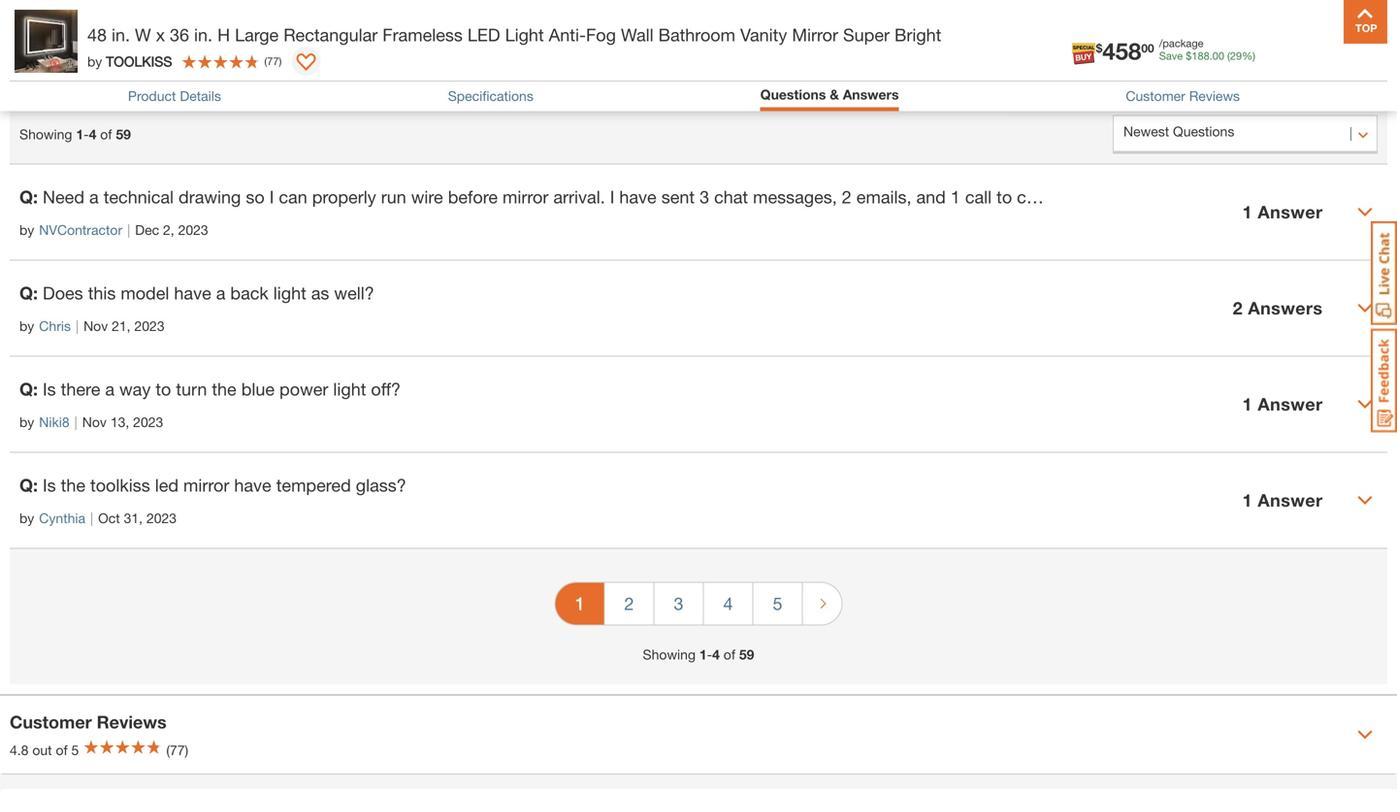 Task type: vqa. For each thing, say whether or not it's contained in the screenshot.
Shops®
no



Task type: describe. For each thing, give the bounding box(es) containing it.
tempered
[[276, 475, 351, 496]]

by for is the toolkiss led mirror have tempered glass?
[[19, 510, 34, 526]]

so
[[246, 186, 265, 207]]

does
[[43, 282, 83, 303]]

| for the
[[90, 510, 93, 526]]

rectangular
[[284, 24, 378, 45]]

well?
[[334, 282, 374, 303]]

10pm
[[198, 37, 240, 56]]

all
[[1166, 186, 1185, 207]]

2 in. from the left
[[194, 24, 213, 45]]

se
[[124, 37, 143, 56]]

0 horizontal spatial 3
[[674, 593, 684, 614]]

h
[[218, 24, 230, 45]]

q: for q: does this model have a back light as well?
[[19, 282, 38, 303]]

toolkiss
[[90, 475, 150, 496]]

way
[[119, 379, 151, 399]]

1 answer for off?
[[1243, 394, 1324, 414]]

nvcontractor button
[[39, 220, 122, 240]]

(77)
[[166, 742, 188, 758]]

by for does this model have a back light as well?
[[19, 318, 34, 334]]

diy button
[[1156, 23, 1218, 70]]

blue
[[241, 379, 275, 399]]

1 horizontal spatial showing
[[643, 646, 696, 662]]

click to redirect to view my cart page image
[[1338, 23, 1361, 47]]

2023 for have
[[134, 318, 165, 334]]

wall
[[621, 24, 654, 45]]

1 in. from the left
[[112, 24, 130, 45]]

0 vertical spatial customer reviews
[[1126, 88, 1241, 104]]

power
[[280, 379, 328, 399]]

of down 4 "link"
[[724, 646, 736, 662]]

2 answers
[[1233, 297, 1324, 318]]

nov for there
[[82, 414, 107, 430]]

chat
[[715, 186, 749, 207]]

product details
[[128, 88, 221, 104]]

arrival.
[[554, 186, 606, 207]]

2 for the 2 link
[[625, 593, 634, 614]]

What can we help you find today? search field
[[385, 26, 918, 67]]

as
[[311, 282, 330, 303]]

2 link
[[605, 583, 654, 625]]

product
[[128, 88, 176, 104]]

questions & answers
[[761, 86, 899, 102]]

&
[[830, 86, 840, 102]]

model
[[121, 282, 169, 303]]

caret image for is the toolkiss led mirror have tempered glass?
[[1358, 493, 1374, 508]]

48
[[87, 24, 107, 45]]

1 answer for before
[[1243, 201, 1324, 222]]

drawing
[[179, 186, 241, 207]]

1 horizontal spatial -
[[707, 646, 713, 662]]

a inside button
[[1219, 51, 1229, 72]]

call
[[966, 186, 992, 207]]

messages,
[[753, 186, 838, 207]]

support.
[[1096, 186, 1161, 207]]

3 link
[[655, 583, 703, 625]]

by chris | nov 21, 2023
[[19, 318, 165, 334]]

austin
[[147, 37, 190, 56]]

out
[[32, 742, 52, 758]]

2023 for way
[[133, 414, 163, 430]]

/package
[[1160, 37, 1204, 50]]

q: is there a way to turn the blue power light off?
[[19, 379, 401, 399]]

back
[[230, 282, 269, 303]]

services button
[[1071, 23, 1133, 70]]

2023 for led
[[147, 510, 177, 526]]

super
[[844, 24, 890, 45]]

0 horizontal spatial customer
[[10, 712, 92, 732]]

2 vertical spatial 4
[[713, 646, 720, 662]]

1 vertical spatial showing 1 - 4 of 59
[[643, 646, 755, 662]]

chris
[[39, 318, 71, 334]]

| for a
[[127, 222, 130, 238]]

not
[[1312, 186, 1338, 207]]

31,
[[124, 510, 143, 526]]

)
[[279, 55, 282, 67]]

q: for q: need a technical drawing so i can properly run wire before mirror arrival. i have sent 3 chat messages, 2 emails, and 1 call to customer support. all of which i have not receive
[[19, 186, 38, 207]]

mirror
[[792, 24, 839, 45]]

0 vertical spatial 4
[[89, 126, 96, 142]]

a right need
[[89, 186, 99, 207]]

0 horizontal spatial (
[[264, 55, 267, 67]]

frameless
[[383, 24, 463, 45]]

wire
[[411, 186, 443, 207]]

anti-
[[549, 24, 586, 45]]

caret image for is there a way to turn the blue power light off?
[[1358, 396, 1374, 412]]

details
[[180, 88, 221, 104]]

vanity
[[741, 24, 788, 45]]

receive
[[1343, 186, 1398, 207]]

4 link
[[704, 583, 753, 625]]

properly
[[312, 186, 376, 207]]

navigation containing 2
[[555, 568, 843, 645]]

caret image
[[1358, 204, 1374, 220]]

by niki8 | nov 13, 2023
[[19, 414, 163, 430]]

a left way
[[105, 379, 115, 399]]

0 vertical spatial mirror
[[503, 186, 549, 207]]

1 vertical spatial mirror
[[184, 475, 229, 496]]

ask a question button
[[1114, 42, 1379, 81]]

led
[[468, 24, 501, 45]]

the home depot logo image
[[16, 16, 78, 78]]

3 i from the left
[[1261, 186, 1266, 207]]

by cynthia | oct 31, 2023
[[19, 510, 177, 526]]

0 horizontal spatial answers
[[843, 86, 899, 102]]

niki8 button
[[39, 412, 70, 432]]

glass?
[[356, 475, 407, 496]]

x
[[156, 24, 165, 45]]

4.8 out of 5
[[10, 742, 79, 758]]

1 horizontal spatial the
[[212, 379, 237, 399]]

display image
[[296, 53, 316, 73]]

nov for this
[[84, 318, 108, 334]]

59 questions
[[19, 39, 147, 80]]

0 vertical spatial showing
[[19, 126, 72, 142]]

there
[[61, 379, 100, 399]]

00 inside '$ 458 00'
[[1142, 41, 1155, 55]]

and
[[917, 186, 946, 207]]

nvcontractor
[[39, 222, 122, 238]]

2,
[[163, 222, 174, 238]]

/package save $ 188 . 00 ( 29 %)
[[1160, 37, 1256, 62]]

off?
[[371, 379, 401, 399]]

( inside "/package save $ 188 . 00 ( 29 %)"
[[1228, 50, 1231, 62]]



Task type: locate. For each thing, give the bounding box(es) containing it.
answers inside 'questions' element
[[1249, 297, 1324, 318]]

answer for off?
[[1259, 394, 1324, 414]]

59 left 48
[[19, 39, 58, 80]]

3
[[700, 186, 710, 207], [674, 593, 684, 614]]

%)
[[1243, 50, 1256, 62]]

services
[[1072, 51, 1131, 69]]

i right arrival.
[[610, 186, 615, 207]]

5
[[773, 593, 783, 614], [71, 742, 79, 758]]

is left there
[[43, 379, 56, 399]]

0 vertical spatial 3
[[700, 186, 710, 207]]

1 vertical spatial customer reviews
[[10, 712, 167, 732]]

run
[[381, 186, 407, 207]]

specifications
[[448, 88, 534, 104]]

cynthia
[[39, 510, 85, 526]]

1 vertical spatial questions
[[761, 86, 826, 102]]

4 down 59 questions
[[89, 126, 96, 142]]

1 vertical spatial 59
[[116, 126, 131, 142]]

feedback link image
[[1372, 328, 1398, 433]]

by
[[87, 53, 102, 69], [19, 222, 34, 238], [19, 318, 34, 334], [19, 414, 34, 430], [19, 510, 34, 526]]

0 vertical spatial is
[[43, 379, 56, 399]]

5 right 4 "link"
[[773, 593, 783, 614]]

1 vertical spatial 2
[[1233, 297, 1244, 318]]

48 in. w x 36 in. h large rectangular frameless led light anti-fog wall bathroom vanity mirror super bright
[[87, 24, 942, 45]]

1 horizontal spatial 5
[[773, 593, 783, 614]]

00 left save
[[1142, 41, 1155, 55]]

5 inside navigation
[[773, 593, 783, 614]]

0 vertical spatial answers
[[843, 86, 899, 102]]

1 vertical spatial 4
[[724, 593, 733, 614]]

customer reviews button
[[1126, 88, 1241, 104], [1126, 88, 1241, 104]]

1 answer from the top
[[1259, 201, 1324, 222]]

( left )
[[264, 55, 267, 67]]

1 caret image from the top
[[1358, 300, 1374, 316]]

is up cynthia
[[43, 475, 56, 496]]

0 horizontal spatial $
[[1097, 41, 1103, 55]]

0 horizontal spatial reviews
[[97, 712, 167, 732]]

customer
[[1126, 88, 1186, 104], [10, 712, 92, 732]]

( right .
[[1228, 50, 1231, 62]]

1 horizontal spatial customer reviews
[[1126, 88, 1241, 104]]

i
[[270, 186, 274, 207], [610, 186, 615, 207], [1261, 186, 1266, 207]]

2 1 answer from the top
[[1243, 394, 1324, 414]]

this
[[88, 282, 116, 303]]

is for is there a way to turn the blue power light off?
[[43, 379, 56, 399]]

59 down 4 "link"
[[740, 646, 755, 662]]

4.8
[[10, 742, 29, 758]]

answer for before
[[1259, 201, 1324, 222]]

1 horizontal spatial showing 1 - 4 of 59
[[643, 646, 755, 662]]

answer
[[1259, 201, 1324, 222], [1259, 394, 1324, 414], [1259, 490, 1324, 511]]

light
[[274, 282, 307, 303], [333, 379, 366, 399]]

specifications button
[[448, 88, 534, 104], [448, 88, 534, 104]]

| right the chris on the left top of page
[[76, 318, 79, 334]]

2 horizontal spatial 2
[[1233, 297, 1244, 318]]

0 horizontal spatial 5
[[71, 742, 79, 758]]

questions down 48
[[68, 56, 147, 77]]

2023 right 21,
[[134, 318, 165, 334]]

have left sent
[[620, 186, 657, 207]]

reviews down ask
[[1190, 88, 1241, 104]]

1 vertical spatial showing
[[643, 646, 696, 662]]

questions inside 59 questions
[[68, 56, 147, 77]]

1 horizontal spatial i
[[610, 186, 615, 207]]

1 horizontal spatial (
[[1228, 50, 1231, 62]]

toolkiss
[[106, 53, 172, 69]]

3 caret image from the top
[[1358, 493, 1374, 508]]

diy
[[1175, 51, 1200, 69]]

0 vertical spatial to
[[997, 186, 1013, 207]]

by nvcontractor | dec 2, 2023
[[19, 222, 208, 238]]

questions element
[[10, 163, 1398, 549]]

showing 1 - 4 of 59 up need
[[19, 126, 131, 142]]

large
[[235, 24, 279, 45]]

2 i from the left
[[610, 186, 615, 207]]

by left cynthia
[[19, 510, 34, 526]]

q: for q: is there a way to turn the blue power light off?
[[19, 379, 38, 399]]

13,
[[110, 414, 129, 430]]

0 horizontal spatial 2
[[625, 593, 634, 614]]

by left the niki8
[[19, 414, 34, 430]]

the up cynthia
[[61, 475, 85, 496]]

live chat image
[[1372, 221, 1398, 325]]

1 horizontal spatial answers
[[1249, 297, 1324, 318]]

- down 4 "link"
[[707, 646, 713, 662]]

showing 1 - 4 of 59 down 3 link
[[643, 646, 755, 662]]

1 horizontal spatial questions
[[761, 86, 826, 102]]

$ inside "/package save $ 188 . 00 ( 29 %)"
[[1187, 50, 1192, 62]]

showing up need
[[19, 126, 72, 142]]

1 vertical spatial is
[[43, 475, 56, 496]]

0 horizontal spatial to
[[156, 379, 171, 399]]

to left "turn"
[[156, 379, 171, 399]]

oct
[[98, 510, 120, 526]]

0 vertical spatial answer
[[1259, 201, 1324, 222]]

need
[[43, 186, 84, 207]]

3 inside 'questions' element
[[700, 186, 710, 207]]

1 vertical spatial answers
[[1249, 297, 1324, 318]]

caret image for does this model have a back light as well?
[[1358, 300, 1374, 316]]

can
[[279, 186, 307, 207]]

customer down save
[[1126, 88, 1186, 104]]

0 vertical spatial nov
[[84, 318, 108, 334]]

1 q: from the top
[[19, 186, 38, 207]]

1 horizontal spatial 3
[[700, 186, 710, 207]]

the right "turn"
[[212, 379, 237, 399]]

1 horizontal spatial 00
[[1213, 50, 1225, 62]]

2 vertical spatial 2
[[625, 593, 634, 614]]

2 horizontal spatial 4
[[724, 593, 733, 614]]

have left not
[[1270, 186, 1308, 207]]

$ inside '$ 458 00'
[[1097, 41, 1103, 55]]

29
[[1231, 50, 1243, 62]]

reviews
[[1190, 88, 1241, 104], [97, 712, 167, 732]]

1 horizontal spatial light
[[333, 379, 366, 399]]

customer
[[1018, 186, 1091, 207]]

2023 for drawing
[[178, 222, 208, 238]]

is
[[43, 379, 56, 399], [43, 475, 56, 496]]

2 horizontal spatial i
[[1261, 186, 1266, 207]]

q: up the by cynthia | oct 31, 2023
[[19, 475, 38, 496]]

which
[[1210, 186, 1256, 207]]

reviews up (77)
[[97, 712, 167, 732]]

1 horizontal spatial customer
[[1126, 88, 1186, 104]]

a left back on the top left
[[216, 282, 226, 303]]

q: is the toolkiss led mirror have tempered glass?
[[19, 475, 407, 496]]

4
[[89, 126, 96, 142], [724, 593, 733, 614], [713, 646, 720, 662]]

se austin 10pm
[[124, 37, 240, 56]]

0 vertical spatial 2
[[842, 186, 852, 207]]

$
[[1097, 41, 1103, 55], [1187, 50, 1192, 62]]

1 1 answer from the top
[[1243, 201, 1324, 222]]

-
[[84, 126, 89, 142], [707, 646, 713, 662]]

q: for q: is the toolkiss led mirror have tempered glass?
[[19, 475, 38, 496]]

of up the technical
[[100, 126, 112, 142]]

| left the dec
[[127, 222, 130, 238]]

1 vertical spatial reviews
[[97, 712, 167, 732]]

by toolkiss
[[87, 53, 172, 69]]

0 horizontal spatial 59
[[19, 39, 58, 80]]

188
[[1192, 50, 1210, 62]]

36
[[170, 24, 189, 45]]

4 caret image from the top
[[1358, 727, 1374, 743]]

of
[[100, 126, 112, 142], [1190, 186, 1205, 207], [724, 646, 736, 662], [56, 742, 68, 758]]

ask a question
[[1183, 51, 1309, 72]]

.
[[1210, 50, 1213, 62]]

| for there
[[74, 414, 77, 430]]

4 down 4 "link"
[[713, 646, 720, 662]]

questions left &
[[761, 86, 826, 102]]

q: does this model have a back light as well?
[[19, 282, 374, 303]]

is for is the toolkiss led mirror have tempered glass?
[[43, 475, 56, 496]]

mirror
[[503, 186, 549, 207], [184, 475, 229, 496]]

chris button
[[39, 316, 71, 336]]

2 for 2 answers
[[1233, 297, 1244, 318]]

00 inside "/package save $ 188 . 00 ( 29 %)"
[[1213, 50, 1225, 62]]

to
[[997, 186, 1013, 207], [156, 379, 171, 399]]

0 vertical spatial -
[[84, 126, 89, 142]]

to right call
[[997, 186, 1013, 207]]

q: left there
[[19, 379, 38, 399]]

1 vertical spatial customer
[[10, 712, 92, 732]]

mirror right 'before'
[[503, 186, 549, 207]]

0 vertical spatial light
[[274, 282, 307, 303]]

1 vertical spatial 1 answer
[[1243, 394, 1324, 414]]

0 vertical spatial reviews
[[1190, 88, 1241, 104]]

showing
[[19, 126, 72, 142], [643, 646, 696, 662]]

2 vertical spatial 1 answer
[[1243, 490, 1324, 511]]

0 horizontal spatial 00
[[1142, 41, 1155, 55]]

caret image
[[1358, 300, 1374, 316], [1358, 396, 1374, 412], [1358, 493, 1374, 508], [1358, 727, 1374, 743]]

59
[[19, 39, 58, 80], [116, 126, 131, 142], [740, 646, 755, 662]]

0 vertical spatial 1 answer
[[1243, 201, 1324, 222]]

customer reviews
[[1126, 88, 1241, 104], [10, 712, 167, 732]]

0 vertical spatial the
[[212, 379, 237, 399]]

ask
[[1183, 51, 1214, 72]]

Search Questions & Answers text field
[[305, 42, 956, 81]]

light
[[505, 24, 544, 45]]

1 vertical spatial -
[[707, 646, 713, 662]]

1 horizontal spatial mirror
[[503, 186, 549, 207]]

4 inside "link"
[[724, 593, 733, 614]]

questions & answers button
[[761, 86, 899, 106], [761, 86, 899, 102]]

1 horizontal spatial 4
[[713, 646, 720, 662]]

| right the niki8
[[74, 414, 77, 430]]

nov
[[84, 318, 108, 334], [82, 414, 107, 430]]

of right all
[[1190, 186, 1205, 207]]

0 horizontal spatial -
[[84, 126, 89, 142]]

navigation
[[555, 568, 843, 645]]

q: need a technical drawing so i can properly run wire before mirror arrival. i have sent 3 chat messages, 2 emails, and 1 call to customer support. all of which i have not receive
[[19, 186, 1398, 207]]

2 horizontal spatial 59
[[740, 646, 755, 662]]

| left 'oct' on the bottom of the page
[[90, 510, 93, 526]]

3 q: from the top
[[19, 379, 38, 399]]

1
[[76, 126, 84, 142], [951, 186, 961, 207], [1243, 201, 1253, 222], [1243, 394, 1253, 414], [1243, 490, 1253, 511], [700, 646, 707, 662]]

2 q: from the top
[[19, 282, 38, 303]]

light left off?
[[333, 379, 366, 399]]

1 horizontal spatial in.
[[194, 24, 213, 45]]

00 left 29
[[1213, 50, 1225, 62]]

1 horizontal spatial 59
[[116, 126, 131, 142]]

emails,
[[857, 186, 912, 207]]

1 horizontal spatial $
[[1187, 50, 1192, 62]]

before
[[448, 186, 498, 207]]

1 horizontal spatial 2
[[842, 186, 852, 207]]

nov left the 13,
[[82, 414, 107, 430]]

sent
[[662, 186, 695, 207]]

in. left w
[[112, 24, 130, 45]]

led
[[155, 475, 179, 496]]

showing down 3 link
[[643, 646, 696, 662]]

0 vertical spatial questions
[[68, 56, 147, 77]]

0 vertical spatial customer
[[1126, 88, 1186, 104]]

save
[[1160, 50, 1184, 62]]

59 down product
[[116, 126, 131, 142]]

1 vertical spatial 5
[[71, 742, 79, 758]]

the
[[212, 379, 237, 399], [61, 475, 85, 496]]

1 vertical spatial answer
[[1259, 394, 1324, 414]]

by for is there a way to turn the blue power light off?
[[19, 414, 34, 430]]

2023
[[178, 222, 208, 238], [134, 318, 165, 334], [133, 414, 163, 430], [147, 510, 177, 526]]

00
[[1142, 41, 1155, 55], [1213, 50, 1225, 62]]

458
[[1103, 37, 1142, 65]]

mirror right "led"
[[184, 475, 229, 496]]

0 horizontal spatial in.
[[112, 24, 130, 45]]

0 horizontal spatial questions
[[68, 56, 147, 77]]

technical
[[104, 186, 174, 207]]

customer up 4.8 out of 5
[[10, 712, 92, 732]]

product image image
[[15, 10, 78, 73]]

1 vertical spatial 3
[[674, 593, 684, 614]]

0 horizontal spatial showing
[[19, 126, 72, 142]]

0 vertical spatial 5
[[773, 593, 783, 614]]

2 caret image from the top
[[1358, 396, 1374, 412]]

|
[[127, 222, 130, 238], [76, 318, 79, 334], [74, 414, 77, 430], [90, 510, 93, 526]]

have left tempered
[[234, 475, 272, 496]]

| for this
[[76, 318, 79, 334]]

1 vertical spatial the
[[61, 475, 85, 496]]

5 right the out
[[71, 742, 79, 758]]

2023 right 2,
[[178, 222, 208, 238]]

0 horizontal spatial showing 1 - 4 of 59
[[19, 126, 131, 142]]

q: left does on the top of the page
[[19, 282, 38, 303]]

question
[[1234, 51, 1309, 72]]

0 horizontal spatial the
[[61, 475, 85, 496]]

2023 right 31, at the left bottom of page
[[147, 510, 177, 526]]

a right .
[[1219, 51, 1229, 72]]

3 answer from the top
[[1259, 490, 1324, 511]]

customer reviews up 4.8 out of 5
[[10, 712, 167, 732]]

nov left 21,
[[84, 318, 108, 334]]

2 vertical spatial 59
[[740, 646, 755, 662]]

1 is from the top
[[43, 379, 56, 399]]

turn
[[176, 379, 207, 399]]

light left as
[[274, 282, 307, 303]]

2023 right the 13,
[[133, 414, 163, 430]]

2 vertical spatial answer
[[1259, 490, 1324, 511]]

dec
[[135, 222, 159, 238]]

77
[[267, 55, 279, 67]]

- up need
[[84, 126, 89, 142]]

0 horizontal spatial mirror
[[184, 475, 229, 496]]

2 is from the top
[[43, 475, 56, 496]]

1 horizontal spatial reviews
[[1190, 88, 1241, 104]]

0 horizontal spatial i
[[270, 186, 274, 207]]

by left the chris on the left top of page
[[19, 318, 34, 334]]

3 right sent
[[700, 186, 710, 207]]

in. left h
[[194, 24, 213, 45]]

2 answer from the top
[[1259, 394, 1324, 414]]

have right 'model'
[[174, 282, 211, 303]]

top button
[[1345, 0, 1388, 44]]

4 q: from the top
[[19, 475, 38, 496]]

1 vertical spatial nov
[[82, 414, 107, 430]]

3 1 answer from the top
[[1243, 490, 1324, 511]]

4 right 3 link
[[724, 593, 733, 614]]

i right so
[[270, 186, 274, 207]]

1 vertical spatial light
[[333, 379, 366, 399]]

0 horizontal spatial 4
[[89, 126, 96, 142]]

1 vertical spatial to
[[156, 379, 171, 399]]

by down 48
[[87, 53, 102, 69]]

0 horizontal spatial customer reviews
[[10, 712, 167, 732]]

i right which
[[1261, 186, 1266, 207]]

0 vertical spatial showing 1 - 4 of 59
[[19, 126, 131, 142]]

of inside 'questions' element
[[1190, 186, 1205, 207]]

of right the out
[[56, 742, 68, 758]]

by left nvcontractor
[[19, 222, 34, 238]]

0 vertical spatial 59
[[19, 39, 58, 80]]

3 left 4 "link"
[[674, 593, 684, 614]]

customer reviews down "diy"
[[1126, 88, 1241, 104]]

fog
[[586, 24, 616, 45]]

1 i from the left
[[270, 186, 274, 207]]

1 horizontal spatial to
[[997, 186, 1013, 207]]

by for need a technical drawing so i can properly run wire before mirror arrival. i have sent 3 chat messages, 2 emails, and 1 call to customer support. all of which i have not receive
[[19, 222, 34, 238]]

(
[[1228, 50, 1231, 62], [264, 55, 267, 67]]

0 horizontal spatial light
[[274, 282, 307, 303]]

q: left need
[[19, 186, 38, 207]]



